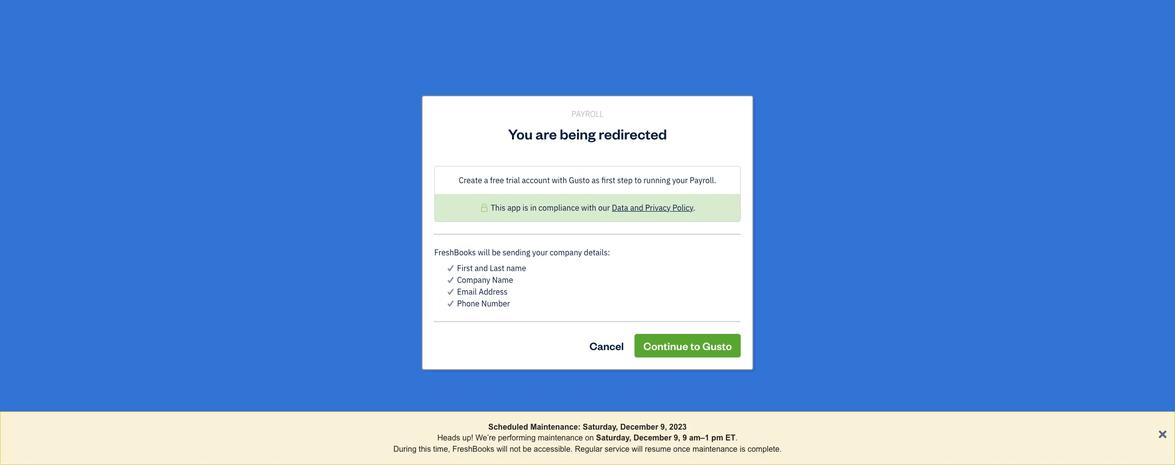 Task type: locate. For each thing, give the bounding box(es) containing it.
1 horizontal spatial is
[[523, 203, 528, 213]]

0 vertical spatial this
[[730, 171, 743, 181]]

to left the run on the left of the page
[[490, 116, 497, 126]]

1 horizontal spatial payroll
[[560, 171, 585, 181]]

check image for company name
[[446, 274, 455, 286]]

free down information
[[490, 175, 504, 185]]

payroll for next payroll period
[[720, 241, 744, 251]]

a left the free
[[446, 102, 450, 112]]

last up name on the bottom
[[515, 241, 529, 251]]

0 horizontal spatial is
[[482, 116, 488, 126]]

payroll up you are being redirected
[[572, 109, 604, 119]]

your left team
[[580, 116, 596, 126]]

0 vertical spatial .
[[693, 203, 695, 213]]

to right step
[[635, 175, 642, 185]]

import down running
[[648, 197, 674, 209]]

0 vertical spatial is
[[482, 116, 488, 126]]

free
[[452, 102, 468, 112]]

freshbooks down information
[[462, 171, 503, 181]]

and right you
[[565, 116, 578, 126]]

. inside the scheduled maintenance: saturday, december 9, 2023 heads up! we're performing maintenance on saturday, december 9, 9 am–1 pm et . during this time, freshbooks will not be accessible. regular service will resume once maintenance is complete.
[[736, 435, 738, 443]]

1 vertical spatial with
[[552, 175, 567, 185]]

a
[[446, 102, 450, 112], [635, 116, 639, 126], [484, 175, 488, 185]]

0 vertical spatial free
[[641, 116, 655, 126]]

company
[[550, 248, 582, 258]]

:
[[608, 248, 610, 258]]

with right account
[[552, 175, 567, 185]]

0 vertical spatial from
[[629, 171, 646, 181]]

2 vertical spatial a
[[484, 175, 488, 185]]

1 horizontal spatial it
[[713, 171, 717, 181]]

1 vertical spatial this
[[419, 446, 431, 454]]

payroll left run
[[404, 241, 428, 251]]

app
[[507, 203, 521, 213]]

with for gusto
[[552, 175, 567, 185]]

4 check image from the top
[[446, 298, 455, 310]]

free left of
[[641, 116, 655, 126]]

on
[[719, 171, 728, 181], [585, 435, 594, 443]]

heads
[[437, 435, 460, 443]]

saturday,
[[583, 424, 618, 432], [596, 435, 631, 443]]

see
[[426, 116, 439, 126]]

be inside dialog
[[492, 248, 501, 258]]

email
[[457, 287, 477, 297]]

freshbooks
[[462, 171, 503, 181], [434, 248, 476, 258], [452, 446, 494, 454]]

continue to gusto button
[[635, 334, 741, 358]]

2 vertical spatial freshbooks
[[452, 446, 494, 454]]

and right running
[[671, 171, 684, 181]]

last up 'payroll period'
[[379, 301, 401, 315]]

1 vertical spatial period
[[406, 322, 426, 330]]

date
[[579, 322, 593, 330]]

your right the retrieve
[[543, 171, 559, 181]]

payroll
[[572, 109, 604, 119], [453, 157, 479, 167], [404, 241, 428, 251], [531, 241, 555, 251], [720, 241, 744, 251], [403, 301, 436, 315], [383, 322, 404, 330]]

payroll left for
[[513, 116, 537, 126]]

payroll left as
[[560, 171, 585, 181]]

1 vertical spatial payroll
[[560, 171, 585, 181]]

0 horizontal spatial on
[[585, 435, 594, 443]]

0 horizontal spatial be
[[492, 248, 501, 258]]

1 horizontal spatial trial
[[656, 116, 670, 126]]

accessible.
[[534, 446, 573, 454]]

is left complete.
[[740, 446, 746, 454]]

import your payroll information from gusto
[[648, 197, 819, 209]]

import payroll information authorize freshbooks to retrieve your payroll information from gusto and display it on this page.
[[426, 157, 764, 181]]

payroll down last payroll runs
[[383, 322, 404, 330]]

and up company name
[[475, 263, 488, 273]]

to right continue
[[690, 339, 700, 353]]

1 horizontal spatial maintenance
[[693, 446, 738, 454]]

0 vertical spatial a
[[446, 102, 450, 112]]

0 horizontal spatial will
[[478, 248, 490, 258]]

is down trial
[[482, 116, 488, 126]]

last payroll run
[[387, 241, 444, 251]]

payroll left "total"
[[531, 241, 555, 251]]

is inside the scheduled maintenance: saturday, december 9, 2023 heads up! we're performing maintenance on saturday, december 9, 9 am–1 pm et . during this time, freshbooks will not be accessible. regular service will resume once maintenance is complete.
[[740, 446, 746, 454]]

payroll right the next
[[720, 241, 744, 251]]

cancel
[[590, 339, 624, 353]]

from
[[629, 171, 646, 181], [775, 197, 794, 209]]

to
[[490, 116, 497, 126], [505, 171, 512, 181], [635, 175, 642, 185], [690, 339, 700, 353]]

start a free trial see how easy it is to run payroll for you and your team with a free trial of gusto.
[[426, 102, 704, 126]]

import inside import payroll information authorize freshbooks to retrieve your payroll information from gusto and display it on this page.
[[426, 157, 451, 167]]

be
[[492, 248, 501, 258], [523, 446, 532, 454]]

1 vertical spatial maintenance
[[693, 446, 738, 454]]

1 horizontal spatial import
[[648, 197, 674, 209]]

0 horizontal spatial this
[[419, 446, 431, 454]]

next payroll period
[[702, 241, 769, 251]]

first
[[457, 263, 473, 273]]

with right team
[[617, 116, 633, 126]]

payroll down payroll.
[[697, 197, 723, 209]]

1 horizontal spatial be
[[523, 446, 532, 454]]

period
[[746, 241, 769, 251], [406, 322, 426, 330]]

it right the easy
[[476, 116, 480, 126]]

number
[[481, 299, 510, 309]]

name
[[506, 263, 526, 273]]

0 horizontal spatial a
[[446, 102, 450, 112]]

last up 'name'
[[490, 263, 505, 273]]

last for last payroll total
[[515, 241, 529, 251]]

this left page.
[[730, 171, 743, 181]]

0 vertical spatial maintenance
[[538, 435, 583, 443]]

payroll up create
[[453, 157, 479, 167]]

on inside the scheduled maintenance: saturday, december 9, 2023 heads up! we're performing maintenance on saturday, december 9, 9 am–1 pm et . during this time, freshbooks will not be accessible. regular service will resume once maintenance is complete.
[[585, 435, 594, 443]]

0 vertical spatial payroll
[[513, 116, 537, 126]]

1 horizontal spatial .
[[736, 435, 738, 443]]

check image for phone number
[[446, 298, 455, 310]]

1 check image from the top
[[446, 262, 455, 274]]

gusto
[[648, 171, 669, 181], [569, 175, 590, 185], [797, 197, 819, 209], [702, 339, 732, 353]]

period right the next
[[746, 241, 769, 251]]

run
[[499, 116, 511, 126]]

payroll for last payroll total
[[531, 241, 555, 251]]

saturday, up the service at bottom right
[[596, 435, 631, 443]]

1 vertical spatial trial
[[506, 175, 520, 185]]

from inside import payroll information authorize freshbooks to retrieve your payroll information from gusto and display it on this page.
[[629, 171, 646, 181]]

. right pm
[[736, 435, 738, 443]]

payroll up 'payroll period'
[[403, 301, 436, 315]]

last
[[387, 241, 402, 251], [515, 241, 529, 251], [490, 263, 505, 273], [379, 301, 401, 315]]

2 vertical spatial is
[[740, 446, 746, 454]]

check image
[[446, 262, 455, 274], [446, 274, 455, 286], [446, 286, 455, 298], [446, 298, 455, 310]]

import for import payroll information authorize freshbooks to retrieve your payroll information from gusto and display it on this page.
[[426, 157, 451, 167]]

name
[[492, 275, 513, 285]]

0 vertical spatial freshbooks
[[462, 171, 503, 181]]

last left run
[[387, 241, 402, 251]]

with for our
[[581, 203, 596, 213]]

payroll inside import payroll information authorize freshbooks to retrieve your payroll information from gusto and display it on this page.
[[560, 171, 585, 181]]

maintenance:
[[530, 424, 581, 432]]

2 horizontal spatial is
[[740, 446, 746, 454]]

0 horizontal spatial from
[[629, 171, 646, 181]]

maintenance down maintenance:
[[538, 435, 583, 443]]

gusto inside button
[[702, 339, 732, 353]]

with left our
[[581, 203, 596, 213]]

main element
[[0, 0, 133, 466]]

this inside the scheduled maintenance: saturday, december 9, 2023 heads up! we're performing maintenance on saturday, december 9, 9 am–1 pm et . during this time, freshbooks will not be accessible. regular service will resume once maintenance is complete.
[[419, 446, 431, 454]]

runs
[[438, 301, 463, 315]]

0 vertical spatial be
[[492, 248, 501, 258]]

0 horizontal spatial 9,
[[661, 424, 667, 432]]

.
[[693, 203, 695, 213], [736, 435, 738, 443]]

and
[[565, 116, 578, 126], [671, 171, 684, 181], [630, 203, 643, 213], [475, 263, 488, 273]]

. down payroll.
[[693, 203, 695, 213]]

this left time,
[[419, 446, 431, 454]]

free
[[641, 116, 655, 126], [490, 175, 504, 185]]

will left not
[[497, 446, 508, 454]]

a right team
[[635, 116, 639, 126]]

payroll inside start a free trial see how easy it is to run payroll for you and your team with a free trial of gusto.
[[513, 116, 537, 126]]

cancel button
[[581, 334, 633, 358]]

on right payroll.
[[719, 171, 728, 181]]

1 vertical spatial it
[[713, 171, 717, 181]]

free inside the 'you are being redirected' dialog
[[490, 175, 504, 185]]

it right display
[[713, 171, 717, 181]]

1 vertical spatial freshbooks
[[434, 248, 476, 258]]

trial inside start a free trial see how easy it is to run payroll for you and your team with a free trial of gusto.
[[656, 116, 670, 126]]

and inside start a free trial see how easy it is to run payroll for you and your team with a free trial of gusto.
[[565, 116, 578, 126]]

be up first and last name
[[492, 248, 501, 258]]

continue to gusto
[[643, 339, 732, 353]]

1 horizontal spatial 9,
[[674, 435, 680, 443]]

2 vertical spatial with
[[581, 203, 596, 213]]

1 horizontal spatial this
[[730, 171, 743, 181]]

is left the in
[[523, 203, 528, 213]]

a right create
[[484, 175, 488, 185]]

0 vertical spatial saturday,
[[583, 424, 618, 432]]

be right not
[[523, 446, 532, 454]]

1 horizontal spatial a
[[484, 175, 488, 185]]

2 horizontal spatial a
[[635, 116, 639, 126]]

1 vertical spatial free
[[490, 175, 504, 185]]

last for last payroll run
[[387, 241, 402, 251]]

a for is
[[446, 102, 450, 112]]

will inside the 'you are being redirected' dialog
[[478, 248, 490, 258]]

will up first and last name
[[478, 248, 490, 258]]

9, left 2023
[[661, 424, 667, 432]]

3 check image from the top
[[446, 286, 455, 298]]

0 horizontal spatial information
[[587, 171, 627, 181]]

1 horizontal spatial information
[[726, 197, 773, 209]]

× dialog
[[0, 412, 1175, 466]]

will right the service at bottom right
[[632, 446, 643, 454]]

1 vertical spatial import
[[648, 197, 674, 209]]

2 vertical spatial payroll
[[697, 197, 723, 209]]

data and privacy policy link
[[612, 203, 693, 213]]

9
[[683, 435, 687, 443]]

will
[[478, 248, 490, 258], [497, 446, 508, 454], [632, 446, 643, 454]]

as
[[592, 175, 600, 185]]

1 vertical spatial .
[[736, 435, 738, 443]]

it inside import payroll information authorize freshbooks to retrieve your payroll information from gusto and display it on this page.
[[713, 171, 717, 181]]

on up regular
[[585, 435, 594, 443]]

is
[[482, 116, 488, 126], [523, 203, 528, 213], [740, 446, 746, 454]]

1 horizontal spatial with
[[581, 203, 596, 213]]

period down last payroll runs
[[406, 322, 426, 330]]

this app is in compliance with our data and privacy policy .
[[491, 203, 695, 213]]

to inside start a free trial see how easy it is to run payroll for you and your team with a free trial of gusto.
[[490, 116, 497, 126]]

9,
[[661, 424, 667, 432], [674, 435, 680, 443]]

check image left company
[[446, 274, 455, 286]]

your
[[580, 116, 596, 126], [543, 171, 559, 181], [672, 175, 688, 185], [677, 197, 694, 209], [532, 248, 548, 258]]

saturday, up regular
[[583, 424, 618, 432]]

1 horizontal spatial on
[[719, 171, 728, 181]]

0 vertical spatial import
[[426, 157, 451, 167]]

freshbooks down up!
[[452, 446, 494, 454]]

maintenance down pm
[[693, 446, 738, 454]]

9, left 9
[[674, 435, 680, 443]]

0 vertical spatial trial
[[656, 116, 670, 126]]

running
[[644, 175, 670, 185]]

data
[[612, 203, 628, 213]]

1 vertical spatial be
[[523, 446, 532, 454]]

check image left phone
[[446, 298, 455, 310]]

with
[[617, 116, 633, 126], [552, 175, 567, 185], [581, 203, 596, 213]]

free inside start a free trial see how easy it is to run payroll for you and your team with a free trial of gusto.
[[641, 116, 655, 126]]

0 vertical spatial period
[[746, 241, 769, 251]]

scheduled maintenance: saturday, december 9, 2023 heads up! we're performing maintenance on saturday, december 9, 9 am–1 pm et . during this time, freshbooks will not be accessible. regular service will resume once maintenance is complete.
[[393, 424, 782, 454]]

freshbooks up first
[[434, 248, 476, 258]]

easy
[[458, 116, 474, 126]]

trial left of
[[656, 116, 670, 126]]

0 vertical spatial 9,
[[661, 424, 667, 432]]

create
[[459, 175, 482, 185]]

0 horizontal spatial free
[[490, 175, 504, 185]]

0 horizontal spatial payroll
[[513, 116, 537, 126]]

import
[[426, 157, 451, 167], [648, 197, 674, 209]]

0 vertical spatial with
[[617, 116, 633, 126]]

a inside dialog
[[484, 175, 488, 185]]

0 vertical spatial on
[[719, 171, 728, 181]]

1 horizontal spatial free
[[641, 116, 655, 126]]

check image left email
[[446, 286, 455, 298]]

on inside import payroll information authorize freshbooks to retrieve your payroll information from gusto and display it on this page.
[[719, 171, 728, 181]]

information inside import payroll information authorize freshbooks to retrieve your payroll information from gusto and display it on this page.
[[587, 171, 627, 181]]

1 vertical spatial 9,
[[674, 435, 680, 443]]

0 horizontal spatial it
[[476, 116, 480, 126]]

0 vertical spatial it
[[476, 116, 480, 126]]

last inside the 'you are being redirected' dialog
[[490, 263, 505, 273]]

to down information
[[505, 171, 512, 181]]

your left payroll.
[[672, 175, 688, 185]]

0 horizontal spatial trial
[[506, 175, 520, 185]]

it
[[476, 116, 480, 126], [713, 171, 717, 181]]

1 horizontal spatial from
[[775, 197, 794, 209]]

2023
[[669, 424, 687, 432]]

be inside the scheduled maintenance: saturday, december 9, 2023 heads up! we're performing maintenance on saturday, december 9, 9 am–1 pm et . during this time, freshbooks will not be accessible. regular service will resume once maintenance is complete.
[[523, 446, 532, 454]]

0 horizontal spatial .
[[693, 203, 695, 213]]

2 horizontal spatial with
[[617, 116, 633, 126]]

this
[[491, 203, 506, 213]]

2 horizontal spatial will
[[632, 446, 643, 454]]

2 check image from the top
[[446, 274, 455, 286]]

next
[[702, 241, 718, 251]]

payroll inside import payroll information authorize freshbooks to retrieve your payroll information from gusto and display it on this page.
[[453, 157, 479, 167]]

up!
[[462, 435, 473, 443]]

1 vertical spatial is
[[523, 203, 528, 213]]

trial down information
[[506, 175, 520, 185]]

0 vertical spatial information
[[587, 171, 627, 181]]

freshbooks inside the 'you are being redirected' dialog
[[434, 248, 476, 258]]

1 vertical spatial on
[[585, 435, 594, 443]]

0 horizontal spatial maintenance
[[538, 435, 583, 443]]

0 horizontal spatial with
[[552, 175, 567, 185]]

freshbooks inside import payroll information authorize freshbooks to retrieve your payroll information from gusto and display it on this page.
[[462, 171, 503, 181]]

to inside button
[[690, 339, 700, 353]]

import up authorize
[[426, 157, 451, 167]]

total
[[557, 241, 575, 251]]

0 horizontal spatial import
[[426, 157, 451, 167]]

page.
[[745, 171, 764, 181]]

check image left first
[[446, 262, 455, 274]]



Task type: vqa. For each thing, say whether or not it's contained in the screenshot.
time,
yes



Task type: describe. For each thing, give the bounding box(es) containing it.
address
[[479, 287, 508, 297]]

being
[[560, 124, 596, 143]]

regular
[[575, 446, 602, 454]]

am–1
[[689, 435, 709, 443]]

with inside start a free trial see how easy it is to run payroll for you and your team with a free trial of gusto.
[[617, 116, 633, 126]]

0 vertical spatial december
[[620, 424, 658, 432]]

continue
[[643, 339, 688, 353]]

0 horizontal spatial period
[[406, 322, 426, 330]]

pm
[[711, 435, 723, 443]]

1 horizontal spatial will
[[497, 446, 508, 454]]

of
[[672, 116, 679, 126]]

this inside import payroll information authorize freshbooks to retrieve your payroll information from gusto and display it on this page.
[[730, 171, 743, 181]]

scheduled
[[488, 424, 528, 432]]

team
[[597, 116, 616, 126]]

performing
[[498, 435, 536, 443]]

you
[[550, 116, 563, 126]]

import for import your payroll information from gusto
[[648, 197, 674, 209]]

trial inside the 'you are being redirected' dialog
[[506, 175, 520, 185]]

lockfb image
[[480, 202, 489, 214]]

last for last payroll runs
[[379, 301, 401, 315]]

1 vertical spatial saturday,
[[596, 435, 631, 443]]

authorize
[[426, 171, 460, 181]]

company
[[457, 275, 490, 285]]

retrieve
[[514, 171, 541, 181]]

and inside import payroll information authorize freshbooks to retrieve your payroll information from gusto and display it on this page.
[[671, 171, 684, 181]]

service
[[605, 446, 630, 454]]

phone
[[457, 299, 480, 309]]

payroll for last payroll run
[[404, 241, 428, 251]]

policy
[[673, 203, 693, 213]]

our
[[598, 203, 610, 213]]

1 vertical spatial information
[[726, 197, 773, 209]]

× button
[[1158, 424, 1167, 443]]

check date
[[558, 322, 593, 330]]

it inside start a free trial see how easy it is to run payroll for you and your team with a free trial of gusto.
[[476, 116, 480, 126]]

last payroll total
[[515, 241, 575, 251]]

first
[[602, 175, 615, 185]]

a for first
[[484, 175, 488, 185]]

et
[[725, 435, 736, 443]]

how
[[441, 116, 456, 126]]

create a free trial account with gusto as first step to running your payroll.
[[459, 175, 716, 185]]

first and last name
[[457, 263, 526, 273]]

information
[[480, 157, 524, 167]]

start
[[426, 102, 444, 112]]

and right data
[[630, 203, 643, 213]]

in
[[530, 203, 537, 213]]

What are you working on? text field
[[1021, 367, 1134, 417]]

your right 'sending'
[[532, 248, 548, 258]]

sending
[[503, 248, 530, 258]]

complete.
[[748, 446, 782, 454]]

your inside import payroll information authorize freshbooks to retrieve your payroll information from gusto and display it on this page.
[[543, 171, 559, 181]]

you are being redirected dialog
[[0, 83, 1175, 382]]

step
[[617, 175, 633, 185]]

last payroll runs
[[379, 301, 463, 315]]

payroll for import payroll information authorize freshbooks to retrieve your payroll information from gusto and display it on this page.
[[453, 157, 479, 167]]

privacy
[[645, 203, 671, 213]]

once
[[673, 446, 690, 454]]

redirected
[[599, 124, 667, 143]]

details
[[584, 248, 608, 258]]

payroll inside the 'you are being redirected' dialog
[[572, 109, 604, 119]]

resume
[[645, 446, 671, 454]]

your right the privacy
[[677, 197, 694, 209]]

for
[[539, 116, 548, 126]]

you
[[508, 124, 533, 143]]

account
[[522, 175, 550, 185]]

company name
[[457, 275, 513, 285]]

is inside start a free trial see how easy it is to run payroll for you and your team with a free trial of gusto.
[[482, 116, 488, 126]]

check
[[558, 322, 577, 330]]

payroll.
[[690, 175, 716, 185]]

time,
[[433, 446, 450, 454]]

you are being redirected
[[508, 124, 667, 143]]

run
[[430, 241, 444, 251]]

1 vertical spatial december
[[634, 435, 672, 443]]

check image for first and last name
[[446, 262, 455, 274]]

check image for email address
[[446, 286, 455, 298]]

1 vertical spatial a
[[635, 116, 639, 126]]

we're
[[476, 435, 496, 443]]

not
[[510, 446, 521, 454]]

display
[[686, 171, 711, 181]]

your inside start a free trial see how easy it is to run payroll for you and your team with a free trial of gusto.
[[580, 116, 596, 126]]

payroll period
[[383, 322, 426, 330]]

are
[[536, 124, 557, 143]]

is inside the 'you are being redirected' dialog
[[523, 203, 528, 213]]

2 horizontal spatial payroll
[[697, 197, 723, 209]]

compliance
[[539, 203, 579, 213]]

1 vertical spatial from
[[775, 197, 794, 209]]

payroll for last payroll runs
[[403, 301, 436, 315]]

to inside import payroll information authorize freshbooks to retrieve your payroll information from gusto and display it on this page.
[[505, 171, 512, 181]]

freshbooks inside the scheduled maintenance: saturday, december 9, 2023 heads up! we're performing maintenance on saturday, december 9, 9 am–1 pm et . during this time, freshbooks will not be accessible. regular service will resume once maintenance is complete.
[[452, 446, 494, 454]]

trial
[[470, 102, 486, 112]]

gusto inside import payroll information authorize freshbooks to retrieve your payroll information from gusto and display it on this page.
[[648, 171, 669, 181]]

freshbooks will be sending your company details :
[[434, 248, 610, 258]]

during
[[393, 446, 417, 454]]

phone number
[[457, 299, 510, 309]]

. inside the 'you are being redirected' dialog
[[693, 203, 695, 213]]

1 horizontal spatial period
[[746, 241, 769, 251]]

×
[[1158, 424, 1167, 443]]

email address
[[457, 287, 508, 297]]

gusto.
[[681, 116, 704, 126]]



